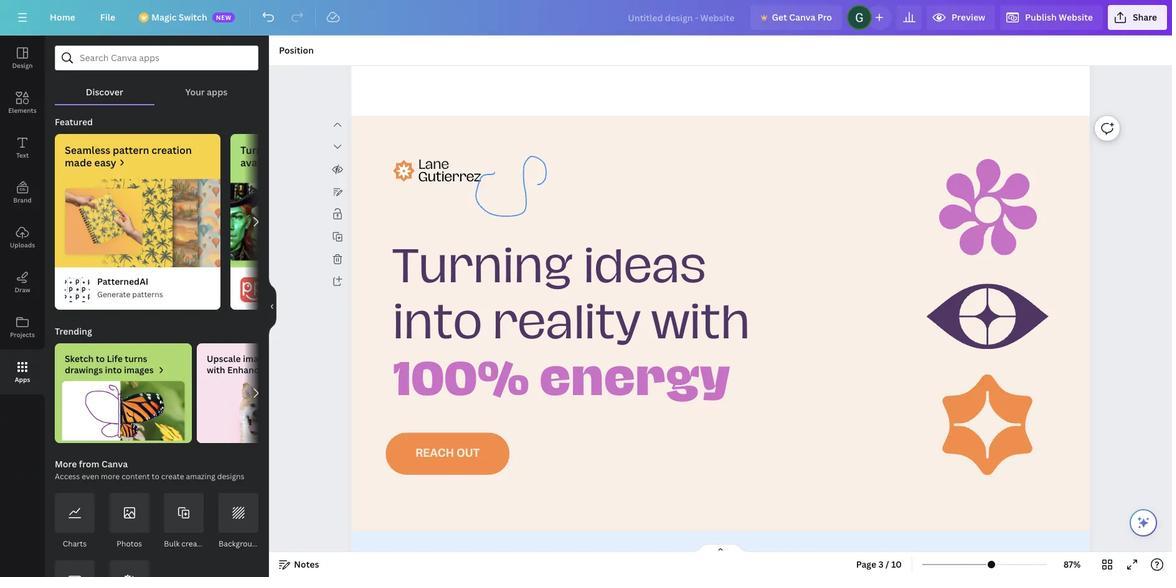 Task type: describe. For each thing, give the bounding box(es) containing it.
page
[[857, 558, 877, 570]]

with for ideas
[[652, 301, 751, 345]]

to inside more from canva access even more content to create amazing designs
[[152, 471, 159, 482]]

bulk
[[164, 538, 180, 549]]

uploads
[[10, 241, 35, 249]]

create inside the more from canva element
[[182, 538, 204, 549]]

with for images
[[207, 364, 225, 376]]

share
[[1134, 11, 1158, 23]]

apps
[[207, 86, 228, 98]]

discover button
[[55, 70, 154, 104]]

using inside upscale images using ai with enhancer
[[275, 353, 297, 365]]

87% button
[[1053, 555, 1093, 575]]

patternedai
[[97, 275, 148, 287]]

bulk create
[[164, 538, 204, 549]]

photos
[[117, 538, 142, 549]]

notes
[[294, 558, 319, 570]]

your apps
[[185, 86, 228, 98]]

show pages image
[[691, 543, 751, 553]]

design
[[12, 61, 33, 70]]

charts
[[63, 538, 87, 549]]

lane
[[419, 158, 449, 171]]

featured
[[55, 116, 93, 128]]

preview
[[952, 11, 986, 23]]

brand
[[13, 196, 32, 204]]

drawings
[[65, 364, 103, 376]]

hide image
[[269, 276, 277, 336]]

patternedai generate patterns
[[97, 275, 163, 300]]

more
[[101, 471, 120, 482]]

easy
[[94, 156, 116, 170]]

Search Canva apps search field
[[80, 46, 234, 70]]

text button
[[0, 125, 45, 170]]

home link
[[40, 5, 85, 30]]

Design title text field
[[618, 5, 746, 30]]

file
[[100, 11, 115, 23]]

preview button
[[927, 5, 996, 30]]

publish website button
[[1001, 5, 1104, 30]]

generate
[[97, 289, 130, 300]]

notes button
[[274, 555, 324, 575]]

content
[[122, 471, 150, 482]]

canva assistant image
[[1137, 515, 1152, 530]]

pattern
[[113, 143, 149, 157]]

3
[[879, 558, 884, 570]]

more from canva access even more content to create amazing designs
[[55, 458, 245, 482]]

pro
[[818, 11, 833, 23]]

turning
[[393, 246, 573, 289]]

ai
[[299, 353, 308, 365]]

into for turn
[[293, 143, 313, 157]]

design button
[[0, 36, 45, 80]]

magic switch
[[152, 11, 207, 23]]

brand button
[[0, 170, 45, 215]]

talking
[[315, 143, 348, 157]]

your
[[185, 86, 205, 98]]

page 3 / 10
[[857, 558, 902, 570]]

get
[[772, 11, 788, 23]]

your apps button
[[154, 70, 259, 104]]

projects button
[[0, 305, 45, 350]]

trending
[[55, 325, 92, 337]]

ideas
[[584, 246, 706, 289]]

turn
[[241, 143, 263, 157]]

draw
[[15, 285, 30, 294]]

patterns
[[132, 289, 163, 300]]

sketch
[[65, 353, 94, 365]]

more from canva element
[[55, 493, 262, 577]]

gutierrez
[[419, 171, 481, 183]]

turn faces into talking avatars using text button
[[226, 134, 396, 310]]

share button
[[1109, 5, 1168, 30]]

even
[[82, 471, 99, 482]]

create inside more from canva access even more content to create amazing designs
[[161, 471, 184, 482]]

text
[[16, 151, 29, 160]]

publish website
[[1026, 11, 1094, 23]]

enhancer
[[227, 364, 268, 376]]

position button
[[274, 41, 319, 60]]

main menu bar
[[0, 0, 1173, 36]]

images inside sketch to life turns drawings into images
[[124, 364, 154, 376]]



Task type: locate. For each thing, give the bounding box(es) containing it.
canva left pro
[[790, 11, 816, 23]]

1 vertical spatial canva
[[102, 458, 128, 470]]

canva up more
[[102, 458, 128, 470]]

using inside turn faces into talking avatars using text
[[279, 156, 304, 170]]

/
[[886, 558, 890, 570]]

0 vertical spatial to
[[96, 353, 105, 365]]

into inside turning ideas into reality with
[[393, 301, 482, 345]]

into right faces
[[293, 143, 313, 157]]

seamless
[[65, 143, 110, 157]]

lane gutierrez
[[419, 158, 481, 183]]

uploads button
[[0, 215, 45, 260]]

1 horizontal spatial canva
[[790, 11, 816, 23]]

with inside upscale images using ai with enhancer
[[207, 364, 225, 376]]

home
[[50, 11, 75, 23]]

designs
[[217, 471, 245, 482]]

elements
[[8, 106, 37, 115]]

puppetry image
[[241, 277, 265, 302]]

text
[[307, 156, 326, 170]]

2 vertical spatial into
[[105, 364, 122, 376]]

into for turning
[[393, 301, 482, 345]]

outline of half a butterfly on the left, transformed into a vibrant image on the right. illustrates the app's sketch-to-image feature. image
[[55, 381, 192, 441]]

get canva pro
[[772, 11, 833, 23]]

turning ideas into reality with
[[393, 246, 751, 345]]

using
[[279, 156, 304, 170], [275, 353, 297, 365]]

0 horizontal spatial images
[[124, 364, 154, 376]]

into
[[293, 143, 313, 157], [393, 301, 482, 345], [105, 364, 122, 376]]

canva inside button
[[790, 11, 816, 23]]

100% energy
[[393, 357, 731, 400]]

position
[[279, 44, 314, 56]]

energy
[[540, 357, 731, 400]]

into inside sketch to life turns drawings into images
[[105, 364, 122, 376]]

1 vertical spatial to
[[152, 471, 159, 482]]

patternedai image
[[55, 179, 221, 267]]

turns
[[125, 353, 147, 365]]

seamless pattern creation made easy
[[65, 143, 192, 170]]

1 horizontal spatial with
[[652, 301, 751, 345]]

using left text
[[279, 156, 304, 170]]

page 3 / 10 button
[[852, 555, 907, 575]]

create right "bulk"
[[182, 538, 204, 549]]

draw button
[[0, 260, 45, 305]]

from
[[79, 458, 99, 470]]

0 vertical spatial into
[[293, 143, 313, 157]]

images right life
[[124, 364, 154, 376]]

1 vertical spatial using
[[275, 353, 297, 365]]

with inside turning ideas into reality with
[[652, 301, 751, 345]]

life
[[107, 353, 123, 365]]

upscale
[[207, 353, 241, 365]]

canva
[[790, 11, 816, 23], [102, 458, 128, 470]]

0 horizontal spatial into
[[105, 364, 122, 376]]

0 horizontal spatial with
[[207, 364, 225, 376]]

patternedai image
[[65, 277, 90, 302]]

side panel tab list
[[0, 36, 45, 395]]

0 horizontal spatial canva
[[102, 458, 128, 470]]

100%
[[393, 357, 530, 400]]

to right content
[[152, 471, 159, 482]]

website
[[1060, 11, 1094, 23]]

more
[[55, 458, 77, 470]]

turn faces into talking avatars using text
[[241, 143, 348, 170]]

images
[[243, 353, 273, 365], [124, 364, 154, 376]]

using left ai
[[275, 353, 297, 365]]

background
[[219, 538, 262, 549]]

1 vertical spatial into
[[393, 301, 482, 345]]

to left life
[[96, 353, 105, 365]]

to inside sketch to life turns drawings into images
[[96, 353, 105, 365]]

switch
[[179, 11, 207, 23]]

made
[[65, 156, 92, 170]]

a picture of a dog's face vertically divided into two parts. face's left side is blurry and right side is clear. image
[[197, 381, 334, 443]]

images inside upscale images using ai with enhancer
[[243, 353, 273, 365]]

avatars
[[241, 156, 276, 170]]

87%
[[1064, 558, 1082, 570]]

images right upscale
[[243, 353, 273, 365]]

0 vertical spatial create
[[161, 471, 184, 482]]

into inside turn faces into talking avatars using text
[[293, 143, 313, 157]]

sketch to life turns drawings into images
[[65, 353, 154, 376]]

1 vertical spatial create
[[182, 538, 204, 549]]

0 vertical spatial with
[[652, 301, 751, 345]]

publish
[[1026, 11, 1057, 23]]

amazing
[[186, 471, 215, 482]]

reality
[[493, 301, 641, 345]]

0 horizontal spatial to
[[96, 353, 105, 365]]

apps button
[[0, 350, 45, 395]]

0 vertical spatial using
[[279, 156, 304, 170]]

with
[[652, 301, 751, 345], [207, 364, 225, 376]]

1 horizontal spatial to
[[152, 471, 159, 482]]

elements button
[[0, 80, 45, 125]]

get canva pro button
[[751, 5, 843, 30]]

apps
[[15, 375, 30, 384]]

1 horizontal spatial images
[[243, 353, 273, 365]]

projects
[[10, 330, 35, 339]]

access
[[55, 471, 80, 482]]

canva inside more from canva access even more content to create amazing designs
[[102, 458, 128, 470]]

upscale images using ai with enhancer
[[207, 353, 308, 376]]

to
[[96, 353, 105, 365], [152, 471, 159, 482]]

2 horizontal spatial into
[[393, 301, 482, 345]]

discover
[[86, 86, 123, 98]]

1 horizontal spatial into
[[293, 143, 313, 157]]

file button
[[90, 5, 125, 30]]

into up 100%
[[393, 301, 482, 345]]

into left turns
[[105, 364, 122, 376]]

creation
[[152, 143, 192, 157]]

faces
[[265, 143, 291, 157]]

1 vertical spatial with
[[207, 364, 225, 376]]

10
[[892, 558, 902, 570]]

new
[[216, 13, 232, 22]]

magic
[[152, 11, 177, 23]]

create left amazing
[[161, 471, 184, 482]]

0 vertical spatial canva
[[790, 11, 816, 23]]

puppetry image
[[231, 179, 396, 267]]



Task type: vqa. For each thing, say whether or not it's contained in the screenshot.
the leftmost or
no



